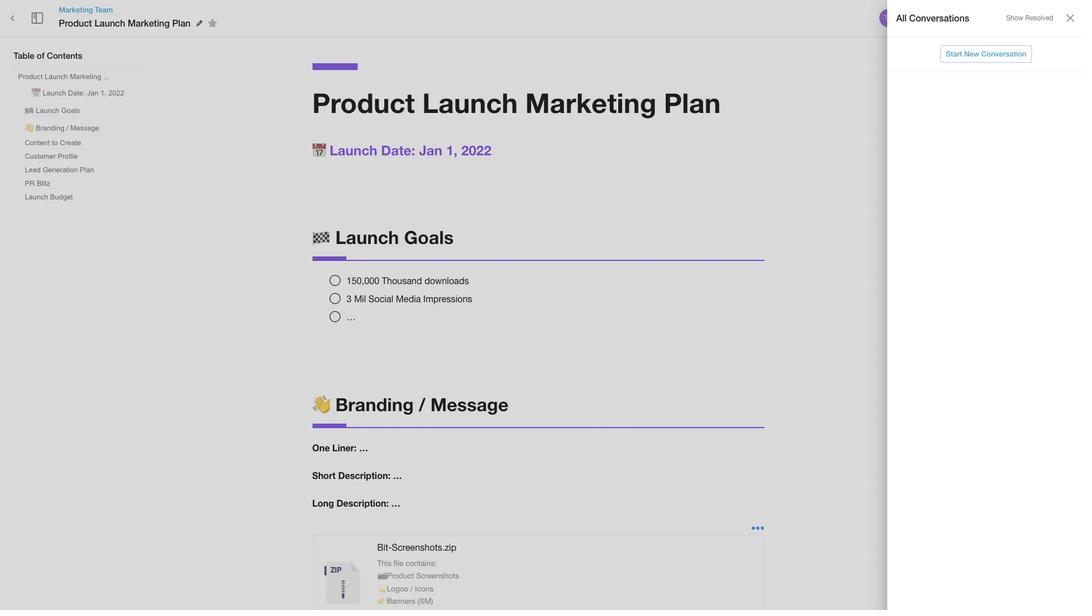 Task type: locate. For each thing, give the bounding box(es) containing it.
🏁 launch goals inside button
[[25, 107, 80, 115]]

all conversations
[[896, 12, 969, 23]]

0 horizontal spatial date:
[[68, 89, 85, 97]]

jan inside button
[[87, 89, 99, 97]]

plan
[[172, 17, 191, 28], [664, 86, 721, 119], [80, 166, 94, 174]]

marketing team
[[59, 5, 113, 14]]

1 vertical spatial 📅
[[312, 142, 326, 158]]

goals up downloads
[[404, 226, 454, 248]]

thousand
[[382, 276, 422, 286]]

impressions
[[423, 294, 472, 304]]

1 horizontal spatial 1,
[[446, 142, 458, 158]]

pr
[[25, 180, 35, 188]]

1 vertical spatial plan
[[664, 86, 721, 119]]

2022
[[108, 89, 124, 97], [461, 142, 491, 158]]

product launch marketing plan
[[59, 17, 191, 28], [312, 86, 721, 119]]

1 horizontal spatial branding
[[335, 394, 414, 416]]

goals
[[61, 107, 80, 115], [404, 226, 454, 248]]

0 vertical spatial 🏁
[[25, 107, 34, 115]]

1 horizontal spatial jan
[[419, 142, 442, 158]]

🏁 launch goals
[[25, 107, 80, 115], [312, 226, 454, 248]]

…
[[347, 312, 356, 322], [359, 443, 368, 454], [393, 470, 402, 481], [391, 498, 400, 509]]

screenshots
[[416, 572, 459, 581]]

product launch marketing ... button
[[14, 71, 114, 83]]

description:
[[338, 470, 390, 481], [337, 498, 389, 509]]

media
[[396, 294, 421, 304]]

1,
[[100, 89, 106, 97], [446, 142, 458, 158]]

0 horizontal spatial branding
[[36, 124, 64, 132]]

👋 branding / message
[[25, 124, 99, 132], [312, 394, 509, 416]]

file
[[394, 559, 403, 568]]

/
[[66, 124, 68, 132], [419, 394, 426, 416], [410, 584, 413, 593]]

(sm)
[[417, 597, 433, 606]]

0 horizontal spatial jan
[[87, 89, 99, 97]]

1 horizontal spatial product
[[59, 17, 92, 28]]

0 vertical spatial product
[[59, 17, 92, 28]]

👉banners
[[377, 597, 415, 606]]

… up the long description: …
[[393, 470, 402, 481]]

0 horizontal spatial goals
[[61, 107, 80, 115]]

generation
[[43, 166, 78, 174]]

...
[[103, 73, 109, 81]]

2 horizontal spatial product
[[312, 86, 415, 119]]

1 vertical spatial 🏁 launch goals
[[312, 226, 454, 248]]

1 vertical spatial goals
[[404, 226, 454, 248]]

1 horizontal spatial 2022
[[461, 142, 491, 158]]

👋
[[25, 124, 34, 132], [312, 394, 330, 416]]

0 horizontal spatial 👋 branding / message
[[25, 124, 99, 132]]

pr blitz button
[[20, 177, 55, 190]]

📅
[[32, 89, 41, 97], [312, 142, 326, 158]]

start new conversation
[[946, 49, 1027, 58]]

1 vertical spatial 2022
[[461, 142, 491, 158]]

0 vertical spatial product launch marketing plan
[[59, 17, 191, 28]]

to
[[52, 139, 58, 147]]

description: down short description: …
[[337, 498, 389, 509]]

1 vertical spatial product
[[18, 73, 43, 81]]

contains:
[[406, 559, 437, 568]]

0 vertical spatial goals
[[61, 107, 80, 115]]

… right "liner:"
[[359, 443, 368, 454]]

0 vertical spatial description:
[[338, 470, 390, 481]]

goals up 👋 branding / message button at left top
[[61, 107, 80, 115]]

… for one liner: …
[[359, 443, 368, 454]]

1, inside button
[[100, 89, 106, 97]]

1 horizontal spatial /
[[410, 584, 413, 593]]

0 vertical spatial 1,
[[100, 89, 106, 97]]

short description: …
[[312, 470, 402, 481]]

bit-
[[377, 542, 392, 553]]

more
[[1036, 13, 1054, 22]]

/ inside this file contains: 📷product screenshots ⭐️logos / icons 👉banners (sm)
[[410, 584, 413, 593]]

1 vertical spatial /
[[419, 394, 426, 416]]

1 horizontal spatial date:
[[381, 142, 415, 158]]

launch inside content to create customer profile lead generation plan pr blitz launch budget
[[25, 193, 48, 201]]

launch inside 📅 launch date: jan 1, 2022 button
[[43, 89, 66, 97]]

icons
[[415, 584, 434, 593]]

0 vertical spatial 👋
[[25, 124, 34, 132]]

blitz
[[37, 180, 50, 188]]

marketing
[[59, 5, 93, 14], [128, 17, 170, 28], [70, 73, 101, 81], [525, 86, 656, 119]]

… for long description: …
[[391, 498, 400, 509]]

conversations
[[909, 12, 969, 23]]

start
[[946, 49, 962, 58]]

date:
[[68, 89, 85, 97], [381, 142, 415, 158]]

this
[[377, 559, 392, 568]]

description: for short
[[338, 470, 390, 481]]

📷product
[[377, 572, 414, 581]]

📅 launch date: jan 1, 2022 button
[[27, 84, 129, 101]]

jan
[[87, 89, 99, 97], [419, 142, 442, 158]]

branding up 'content to create' button
[[36, 124, 64, 132]]

content to create button
[[20, 137, 86, 149]]

1 vertical spatial 1,
[[446, 142, 458, 158]]

1 vertical spatial 👋 branding / message
[[312, 394, 509, 416]]

0 horizontal spatial plan
[[80, 166, 94, 174]]

contents
[[47, 50, 82, 60]]

0 vertical spatial 🏁 launch goals
[[25, 107, 80, 115]]

0 horizontal spatial 🏁
[[25, 107, 34, 115]]

0 horizontal spatial 📅 launch date: jan 1, 2022
[[32, 89, 124, 97]]

… up bit-
[[391, 498, 400, 509]]

screenshots.zip
[[392, 542, 456, 553]]

product
[[59, 17, 92, 28], [18, 73, 43, 81], [312, 86, 415, 119]]

150,000 thousand downloads
[[347, 276, 469, 286]]

table
[[14, 50, 34, 60]]

0 horizontal spatial product launch marketing plan
[[59, 17, 191, 28]]

1 horizontal spatial goals
[[404, 226, 454, 248]]

0 horizontal spatial message
[[70, 124, 99, 132]]

0 vertical spatial 📅
[[32, 89, 41, 97]]

new
[[964, 49, 979, 58]]

1 horizontal spatial 📅 launch date: jan 1, 2022
[[312, 142, 491, 158]]

0 vertical spatial jan
[[87, 89, 99, 97]]

0 horizontal spatial 🏁 launch goals
[[25, 107, 80, 115]]

all
[[896, 12, 907, 23]]

… down 3
[[347, 312, 356, 322]]

marketing inside button
[[70, 73, 101, 81]]

2 vertical spatial /
[[410, 584, 413, 593]]

long
[[312, 498, 334, 509]]

0 vertical spatial 2022
[[108, 89, 124, 97]]

description: up the long description: …
[[338, 470, 390, 481]]

👋 up one
[[312, 394, 330, 416]]

0 vertical spatial /
[[66, 124, 68, 132]]

long description: …
[[312, 498, 400, 509]]

🏁 launch goals up thousand
[[312, 226, 454, 248]]

0 horizontal spatial /
[[66, 124, 68, 132]]

2 horizontal spatial /
[[419, 394, 426, 416]]

1 vertical spatial description:
[[337, 498, 389, 509]]

0 horizontal spatial product
[[18, 73, 43, 81]]

0 vertical spatial branding
[[36, 124, 64, 132]]

mil
[[354, 294, 366, 304]]

👋 branding / message inside 👋 branding / message button
[[25, 124, 99, 132]]

liner:
[[332, 443, 357, 454]]

0 horizontal spatial 1,
[[100, 89, 106, 97]]

0 horizontal spatial 2022
[[108, 89, 124, 97]]

branding up "liner:"
[[335, 394, 414, 416]]

📅 launch date: jan 1, 2022
[[32, 89, 124, 97], [312, 142, 491, 158]]

0 vertical spatial 👋 branding / message
[[25, 124, 99, 132]]

1 vertical spatial 🏁
[[312, 226, 330, 248]]

short
[[312, 470, 336, 481]]

profile
[[58, 153, 78, 161]]

message
[[70, 124, 99, 132], [431, 394, 509, 416]]

2 vertical spatial plan
[[80, 166, 94, 174]]

🏁
[[25, 107, 34, 115], [312, 226, 330, 248]]

0 vertical spatial message
[[70, 124, 99, 132]]

0 horizontal spatial 📅
[[32, 89, 41, 97]]

branding
[[36, 124, 64, 132], [335, 394, 414, 416]]

🏁 launch goals button
[[20, 102, 84, 118]]

0 vertical spatial date:
[[68, 89, 85, 97]]

launch
[[94, 17, 125, 28], [45, 73, 68, 81], [422, 86, 518, 119], [43, 89, 66, 97], [36, 107, 59, 115], [330, 142, 377, 158], [25, 193, 48, 201], [335, 226, 399, 248]]

0 vertical spatial plan
[[172, 17, 191, 28]]

🏁 launch goals up 👋 branding / message button at left top
[[25, 107, 80, 115]]

1 vertical spatial 👋
[[312, 394, 330, 416]]

resolved
[[1025, 14, 1054, 22]]

1 horizontal spatial 📅
[[312, 142, 326, 158]]

1 vertical spatial date:
[[381, 142, 415, 158]]

description: for long
[[337, 498, 389, 509]]

👋 up the content
[[25, 124, 34, 132]]

1 vertical spatial message
[[431, 394, 509, 416]]

content
[[25, 139, 50, 147]]

3 mil social media impressions
[[347, 294, 472, 304]]

plan inside content to create customer profile lead generation plan pr blitz launch budget
[[80, 166, 94, 174]]

1 horizontal spatial 🏁 launch goals
[[312, 226, 454, 248]]

0 vertical spatial 📅 launch date: jan 1, 2022
[[32, 89, 124, 97]]

1 horizontal spatial product launch marketing plan
[[312, 86, 721, 119]]

2 horizontal spatial plan
[[664, 86, 721, 119]]

0 horizontal spatial 👋
[[25, 124, 34, 132]]



Task type: describe. For each thing, give the bounding box(es) containing it.
tb button
[[878, 7, 899, 29]]

date: inside button
[[68, 89, 85, 97]]

🏁 inside button
[[25, 107, 34, 115]]

1 vertical spatial branding
[[335, 394, 414, 416]]

marketing team link
[[59, 4, 221, 15]]

launch budget button
[[20, 191, 77, 203]]

⭐️logos
[[377, 584, 408, 593]]

budget
[[50, 193, 73, 201]]

create
[[60, 139, 81, 147]]

message inside button
[[70, 124, 99, 132]]

goals inside 🏁 launch goals button
[[61, 107, 80, 115]]

1 vertical spatial 📅 launch date: jan 1, 2022
[[312, 142, 491, 158]]

1 horizontal spatial 👋 branding / message
[[312, 394, 509, 416]]

one liner: …
[[312, 443, 368, 454]]

👋 inside 👋 branding / message button
[[25, 124, 34, 132]]

of
[[37, 50, 44, 60]]

lead generation plan button
[[20, 164, 99, 176]]

one
[[312, 443, 330, 454]]

3
[[347, 294, 352, 304]]

branding inside 👋 branding / message button
[[36, 124, 64, 132]]

📅 launch date: jan 1, 2022 inside button
[[32, 89, 124, 97]]

150,000
[[347, 276, 379, 286]]

1 horizontal spatial 🏁
[[312, 226, 330, 248]]

customer
[[25, 153, 56, 161]]

lead
[[25, 166, 41, 174]]

show resolved
[[1006, 14, 1054, 22]]

product inside button
[[18, 73, 43, 81]]

social
[[369, 294, 393, 304]]

start new conversation button
[[940, 45, 1032, 63]]

1 horizontal spatial plan
[[172, 17, 191, 28]]

customer profile button
[[20, 150, 82, 163]]

1 horizontal spatial message
[[431, 394, 509, 416]]

more button
[[1027, 9, 1063, 27]]

📅 inside button
[[32, 89, 41, 97]]

content to create customer profile lead generation plan pr blitz launch budget
[[25, 139, 94, 201]]

this file contains: 📷product screenshots ⭐️logos / icons 👉banners (sm)
[[377, 559, 459, 606]]

… for short description: …
[[393, 470, 402, 481]]

team
[[95, 5, 113, 14]]

/ inside button
[[66, 124, 68, 132]]

2022 inside button
[[108, 89, 124, 97]]

bit-screenshots.zip
[[377, 542, 456, 553]]

table of contents
[[14, 50, 82, 60]]

1 vertical spatial product launch marketing plan
[[312, 86, 721, 119]]

conversation
[[982, 49, 1027, 58]]

1 horizontal spatial 👋
[[312, 394, 330, 416]]

1 vertical spatial jan
[[419, 142, 442, 158]]

tb
[[884, 14, 893, 22]]

product launch marketing ...
[[18, 73, 109, 81]]

👋 branding / message button
[[20, 119, 104, 136]]

launch inside 🏁 launch goals button
[[36, 107, 59, 115]]

2 vertical spatial product
[[312, 86, 415, 119]]

show
[[1006, 14, 1024, 22]]

downloads
[[425, 276, 469, 286]]

launch inside product launch marketing ... button
[[45, 73, 68, 81]]



Task type: vqa. For each thing, say whether or not it's contained in the screenshot.
Table of Contents
yes



